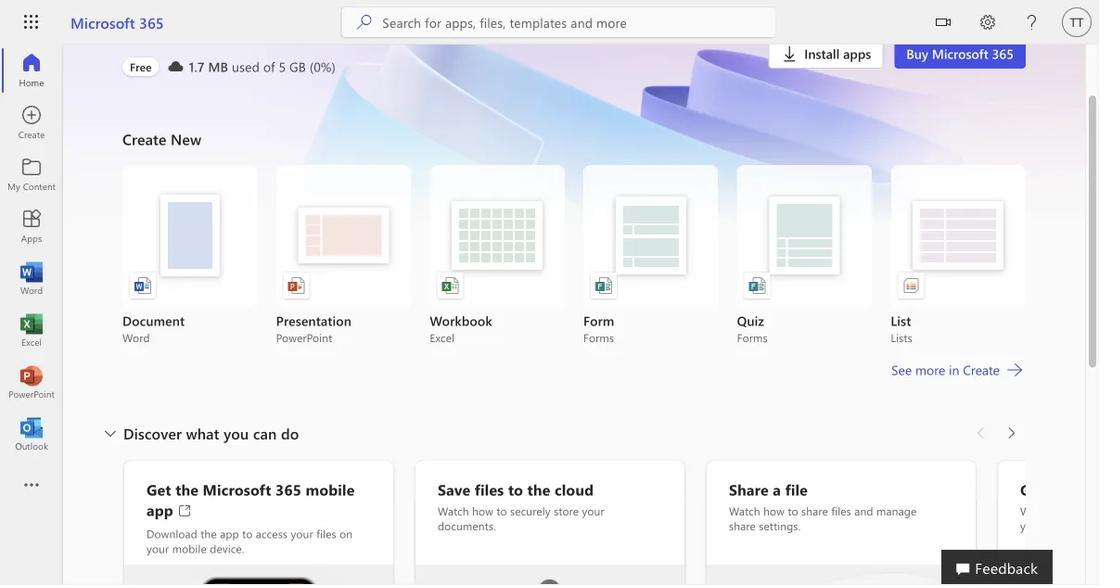 Task type: vqa. For each thing, say whether or not it's contained in the screenshot.
the topmost mobile
yes



Task type: locate. For each thing, give the bounding box(es) containing it.
0 horizontal spatial the
[[176, 480, 199, 500]]

0 vertical spatial app
[[147, 500, 173, 520]]

manage
[[877, 504, 917, 519]]

0 horizontal spatial your
[[147, 541, 169, 556]]

microsoft inside get the microsoft 365 mobile app
[[203, 480, 271, 500]]

workbook excel
[[430, 312, 493, 345]]

microsoft
[[71, 12, 135, 32], [251, 19, 349, 48], [932, 45, 989, 62], [203, 480, 271, 500]]

the
[[176, 480, 199, 500], [528, 480, 551, 500], [201, 527, 217, 541]]

quiz forms
[[737, 312, 768, 345]]

save
[[438, 480, 471, 500]]

watch inside share a file watch how to share files and manage share settings.
[[729, 504, 761, 519]]

get for get the microsoft 365 mobile app
[[147, 480, 171, 500]]

how down started
[[1055, 504, 1076, 519]]

365 inside button
[[993, 45, 1014, 62]]

how left securely
[[472, 504, 494, 519]]

1 vertical spatial files
[[832, 504, 852, 519]]

form forms
[[584, 312, 615, 345]]

lists
[[891, 330, 913, 345]]

see more in create link
[[890, 359, 1026, 381]]

0 horizontal spatial files
[[317, 527, 337, 541]]

how
[[472, 504, 494, 519], [764, 504, 785, 519], [1055, 504, 1076, 519]]

your left device. at the bottom left
[[147, 541, 169, 556]]

the for download the app to access your files on your mobile device.
[[201, 527, 217, 541]]

form
[[584, 312, 615, 329]]

app inside get the microsoft 365 mobile app
[[147, 500, 173, 520]]

to left 'st'
[[1080, 504, 1090, 519]]

microsoft up free
[[71, 12, 135, 32]]

watch inside get started watch how to st
[[1021, 504, 1052, 519]]

see more in create
[[892, 361, 1000, 379]]

to left access
[[242, 527, 253, 541]]

the for get the microsoft 365 mobile app
[[176, 480, 199, 500]]

get left started
[[1021, 480, 1045, 500]]

create
[[122, 129, 167, 149], [963, 361, 1000, 379]]

1 horizontal spatial create
[[963, 361, 1000, 379]]

0 horizontal spatial how
[[472, 504, 494, 519]]

mobile left device. at the bottom left
[[172, 541, 207, 556]]

1 how from the left
[[472, 504, 494, 519]]

app down get the microsoft 365 mobile app
[[220, 527, 239, 541]]

workbook
[[430, 312, 493, 329]]

0 horizontal spatial app
[[147, 500, 173, 520]]

watch
[[438, 504, 469, 519], [729, 504, 761, 519], [1021, 504, 1052, 519]]

0 horizontal spatial watch
[[438, 504, 469, 519]]

see
[[892, 361, 912, 379]]

create right in
[[963, 361, 1000, 379]]

get inside get the microsoft 365 mobile app
[[147, 480, 171, 500]]

list
[[891, 312, 912, 329]]

app up download
[[147, 500, 173, 520]]

store
[[554, 504, 579, 519]]

3 watch from the left
[[1021, 504, 1052, 519]]

1 vertical spatial app
[[220, 527, 239, 541]]

0 horizontal spatial create
[[122, 129, 167, 149]]

1 horizontal spatial the
[[201, 527, 217, 541]]

the inside save files to the cloud watch how to securely store your documents.
[[528, 480, 551, 500]]

apps
[[844, 45, 872, 62]]

how inside get started watch how to st
[[1055, 504, 1076, 519]]

your right "store"
[[582, 504, 605, 519]]

2 horizontal spatial your
[[582, 504, 605, 519]]

watch down started
[[1021, 504, 1052, 519]]

on
[[340, 527, 353, 541]]

mobile up on
[[306, 480, 355, 500]]

list lists
[[891, 312, 913, 345]]

2 horizontal spatial files
[[832, 504, 852, 519]]

forms
[[584, 330, 614, 345], [737, 330, 768, 345]]

files inside share a file watch how to share files and manage share settings.
[[832, 504, 852, 519]]

watch down save
[[438, 504, 469, 519]]

forms down quiz
[[737, 330, 768, 345]]

get
[[147, 480, 171, 500], [1021, 480, 1045, 500]]

the up securely
[[528, 480, 551, 500]]

1 forms from the left
[[584, 330, 614, 345]]

1 horizontal spatial watch
[[729, 504, 761, 519]]

my content image
[[22, 165, 41, 184]]

2 watch from the left
[[729, 504, 761, 519]]

None search field
[[342, 7, 776, 37]]

0 horizontal spatial get
[[147, 480, 171, 500]]

 button
[[921, 0, 966, 48]]

to left securely
[[497, 504, 507, 519]]

download
[[147, 527, 197, 541]]

share down file
[[802, 504, 829, 519]]

2 horizontal spatial how
[[1055, 504, 1076, 519]]

word image
[[22, 269, 41, 288]]

documents.
[[438, 519, 496, 534]]

save files to the cloud image
[[416, 565, 685, 586]]

powerpoint presentation image
[[287, 277, 306, 295]]

1 vertical spatial create
[[963, 361, 1000, 379]]

get the microsoft 365 mobile app image
[[124, 565, 393, 586]]

new
[[171, 129, 202, 149]]

used
[[232, 58, 260, 75]]

document word
[[122, 312, 185, 345]]

get up download
[[147, 480, 171, 500]]

securely
[[510, 504, 551, 519]]

2 vertical spatial files
[[317, 527, 337, 541]]

share
[[802, 504, 829, 519], [729, 519, 756, 534]]

get started with onedrive image
[[998, 565, 1100, 586]]

the inside download the app to access your files on your mobile device.
[[201, 527, 217, 541]]

quiz
[[737, 312, 765, 329]]

started
[[1050, 480, 1100, 500]]

download the app to access your files on your mobile device.
[[147, 527, 353, 556]]

app inside download the app to access your files on your mobile device.
[[220, 527, 239, 541]]

0 horizontal spatial forms
[[584, 330, 614, 345]]

presentation
[[276, 312, 352, 329]]

2 get from the left
[[1021, 480, 1045, 500]]

how down a on the bottom of page
[[764, 504, 785, 519]]

app
[[147, 500, 173, 520], [220, 527, 239, 541]]

0 vertical spatial files
[[475, 480, 504, 500]]

0 vertical spatial mobile
[[306, 480, 355, 500]]

2 how from the left
[[764, 504, 785, 519]]

your inside save files to the cloud watch how to securely store your documents.
[[582, 504, 605, 519]]

get the microsoft 365 mobile app
[[147, 480, 355, 520]]

create left new
[[122, 129, 167, 149]]

0 vertical spatial create
[[122, 129, 167, 149]]

1 horizontal spatial get
[[1021, 480, 1045, 500]]

files left and
[[832, 504, 852, 519]]

your
[[582, 504, 605, 519], [291, 527, 313, 541], [147, 541, 169, 556]]

0 horizontal spatial share
[[729, 519, 756, 534]]

microsoft up download the app to access your files on your mobile device.
[[203, 480, 271, 500]]

to up securely
[[508, 480, 523, 500]]

1.7
[[189, 58, 205, 75]]

mobile
[[306, 480, 355, 500], [172, 541, 207, 556]]

word
[[122, 330, 150, 345]]

list
[[122, 165, 1026, 345]]

1 watch from the left
[[438, 504, 469, 519]]

to inside download the app to access your files on your mobile device.
[[242, 527, 253, 541]]

excel workbook image
[[441, 277, 460, 295]]

the up download
[[176, 480, 199, 500]]

0 horizontal spatial mobile
[[172, 541, 207, 556]]

1 horizontal spatial forms
[[737, 330, 768, 345]]

microsoft down 
[[932, 45, 989, 62]]

files right save
[[475, 480, 504, 500]]

3 how from the left
[[1055, 504, 1076, 519]]

mobile inside get the microsoft 365 mobile app
[[306, 480, 355, 500]]

get inside get started watch how to st
[[1021, 480, 1045, 500]]

forms for quiz
[[737, 330, 768, 345]]

feedback
[[975, 558, 1038, 578]]

share down share
[[729, 519, 756, 534]]

1 horizontal spatial files
[[475, 480, 504, 500]]

get started watch how to st
[[1021, 480, 1100, 534]]

files left on
[[317, 527, 337, 541]]

365 inside banner
[[139, 12, 164, 32]]

navigation
[[0, 45, 63, 460]]

to down file
[[788, 504, 799, 519]]

buy microsoft 365 button
[[895, 39, 1026, 69]]

1 get from the left
[[147, 480, 171, 500]]

1 horizontal spatial mobile
[[306, 480, 355, 500]]

your right access
[[291, 527, 313, 541]]

2 forms from the left
[[737, 330, 768, 345]]

excel
[[430, 330, 455, 345]]

1 horizontal spatial app
[[220, 527, 239, 541]]

document
[[122, 312, 185, 329]]

365 inside get the microsoft 365 mobile app
[[276, 480, 302, 500]]

gb
[[290, 58, 306, 75]]

2 horizontal spatial the
[[528, 480, 551, 500]]

welcome to microsoft 365
[[122, 19, 393, 48]]

how inside share a file watch how to share files and manage share settings.
[[764, 504, 785, 519]]

the right download
[[201, 527, 217, 541]]

watch down share
[[729, 504, 761, 519]]

1 horizontal spatial how
[[764, 504, 785, 519]]

tt
[[1070, 15, 1084, 29]]

the inside get the microsoft 365 mobile app
[[176, 480, 199, 500]]

install apps button
[[769, 39, 884, 69]]

1 vertical spatial mobile
[[172, 541, 207, 556]]

forms inside form forms
[[584, 330, 614, 345]]

mb
[[208, 58, 228, 75]]

create image
[[22, 113, 41, 132]]

to
[[223, 19, 245, 48], [508, 480, 523, 500], [497, 504, 507, 519], [788, 504, 799, 519], [1080, 504, 1090, 519], [242, 527, 253, 541]]

home image
[[22, 61, 41, 80]]

excel image
[[22, 321, 41, 340]]

files
[[475, 480, 504, 500], [832, 504, 852, 519], [317, 527, 337, 541]]

2 horizontal spatial watch
[[1021, 504, 1052, 519]]

365
[[139, 12, 164, 32], [355, 19, 393, 48], [993, 45, 1014, 62], [276, 480, 302, 500]]

forms down form
[[584, 330, 614, 345]]

next image
[[1002, 418, 1021, 448]]



Task type: describe. For each thing, give the bounding box(es) containing it.
list containing document
[[122, 165, 1026, 345]]

install apps
[[805, 45, 872, 62]]

forms survey image
[[595, 277, 613, 295]]

presentation powerpoint
[[276, 312, 352, 345]]

share a file image
[[707, 565, 976, 586]]

a
[[773, 480, 781, 500]]

microsoft inside banner
[[71, 12, 135, 32]]

share
[[729, 480, 769, 500]]

view more apps image
[[22, 477, 41, 496]]

create new
[[122, 129, 202, 149]]

feedback button
[[942, 550, 1053, 586]]

microsoft 365
[[71, 12, 164, 32]]

create new element
[[122, 124, 1026, 418]]

you
[[224, 423, 249, 443]]

files inside save files to the cloud watch how to securely store your documents.
[[475, 480, 504, 500]]

do
[[281, 423, 299, 443]]

st
[[1093, 504, 1100, 519]]

buy microsoft 365
[[907, 45, 1014, 62]]

word document image
[[134, 277, 152, 295]]

forms for form
[[584, 330, 614, 345]]

discover what you can do button
[[97, 418, 303, 448]]

share a file watch how to share files and manage share settings.
[[729, 480, 917, 534]]

files inside download the app to access your files on your mobile device.
[[317, 527, 337, 541]]

more
[[916, 361, 946, 379]]

to up used
[[223, 19, 245, 48]]

tt button
[[1055, 0, 1100, 45]]

discover what you can do
[[123, 423, 299, 443]]

access
[[256, 527, 288, 541]]

to inside share a file watch how to share files and manage share settings.
[[788, 504, 799, 519]]

microsoft inside button
[[932, 45, 989, 62]]

new quiz image
[[749, 277, 767, 295]]

1 horizontal spatial your
[[291, 527, 313, 541]]

save files to the cloud watch how to securely store your documents.
[[438, 480, 605, 534]]

this account doesn't have a microsoft 365 subscription. click to view your benefits. tooltip
[[122, 58, 159, 76]]

device.
[[210, 541, 245, 556]]

apps image
[[22, 217, 41, 236]]

of
[[263, 58, 275, 75]]

cloud
[[555, 480, 594, 500]]

lists list image
[[902, 277, 921, 295]]

microsoft up gb
[[251, 19, 349, 48]]


[[936, 15, 951, 30]]

to inside get started watch how to st
[[1080, 504, 1090, 519]]

buy
[[907, 45, 929, 62]]

install
[[805, 45, 840, 62]]

Search box. Suggestions appear as you type. search field
[[383, 7, 776, 37]]

what
[[186, 423, 220, 443]]

outlook image
[[22, 425, 41, 444]]

1.7 mb used of 5 gb (0%)
[[189, 58, 336, 75]]

microsoft 365 banner
[[0, 0, 1100, 48]]

mobile inside download the app to access your files on your mobile device.
[[172, 541, 207, 556]]

settings.
[[759, 519, 801, 534]]

free
[[130, 59, 152, 74]]

watch inside save files to the cloud watch how to securely store your documents.
[[438, 504, 469, 519]]

can
[[253, 423, 277, 443]]

powerpoint image
[[22, 373, 41, 392]]

powerpoint
[[276, 330, 332, 345]]

discover
[[123, 423, 182, 443]]

get for get started watch how to st
[[1021, 480, 1045, 500]]

and
[[855, 504, 874, 519]]

1 horizontal spatial share
[[802, 504, 829, 519]]

how inside save files to the cloud watch how to securely store your documents.
[[472, 504, 494, 519]]

file
[[786, 480, 808, 500]]

in
[[949, 361, 960, 379]]

(0%)
[[310, 58, 336, 75]]

5
[[279, 58, 286, 75]]

welcome
[[122, 19, 217, 48]]



